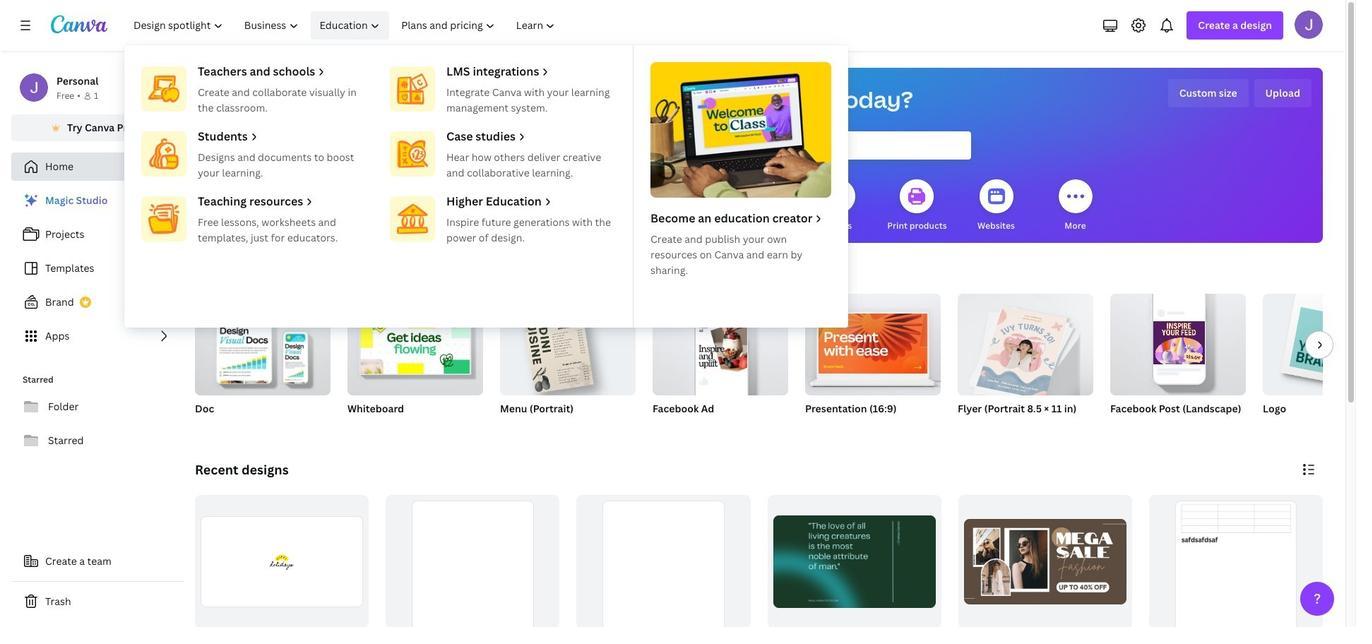 Task type: locate. For each thing, give the bounding box(es) containing it.
None search field
[[547, 131, 971, 160]]

group
[[805, 288, 941, 434], [805, 288, 941, 396], [195, 294, 331, 434], [195, 294, 331, 396], [348, 294, 483, 434], [348, 294, 483, 396], [500, 294, 636, 434], [500, 294, 636, 396], [653, 294, 788, 434], [653, 294, 788, 396], [958, 294, 1093, 434], [958, 294, 1093, 400], [1110, 294, 1246, 434], [1263, 294, 1356, 434], [195, 495, 369, 627], [386, 495, 560, 627], [577, 495, 750, 627], [767, 495, 941, 627]]

list
[[11, 186, 184, 350]]

menu
[[124, 45, 848, 328]]

jacob simon image
[[1295, 11, 1323, 39]]

top level navigation element
[[124, 11, 848, 328]]



Task type: vqa. For each thing, say whether or not it's contained in the screenshot.
Page
no



Task type: describe. For each thing, give the bounding box(es) containing it.
Search search field
[[575, 132, 943, 159]]



